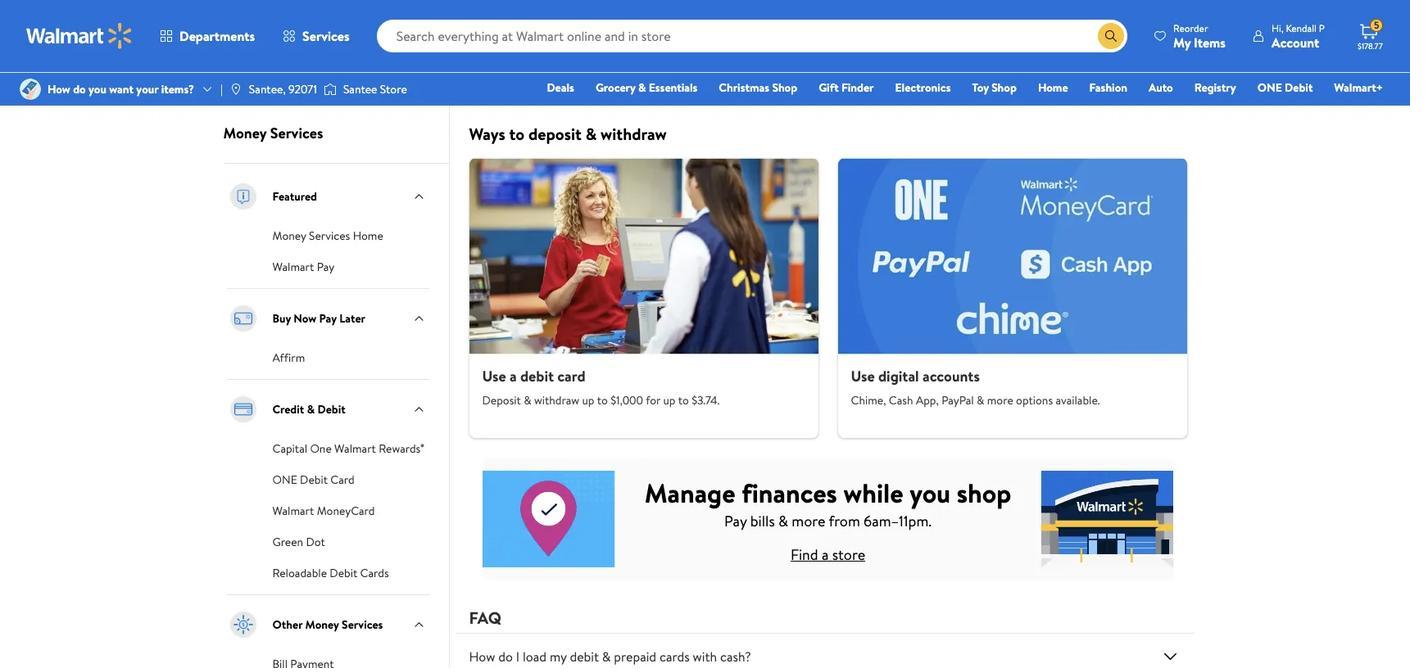 Task type: locate. For each thing, give the bounding box(es) containing it.
0 horizontal spatial your
[[136, 81, 158, 97]]

debit down account on the top of page
[[1285, 79, 1313, 96]]

1 vertical spatial home
[[353, 228, 383, 244]]

a up deposit
[[510, 366, 517, 387]]

money down "santee,"
[[223, 123, 267, 143]]

0 vertical spatial do
[[73, 81, 86, 97]]

1 horizontal spatial debit
[[570, 648, 599, 667]]

toy shop link
[[965, 79, 1024, 97]]

 image down walmart 'image'
[[20, 79, 41, 100]]

walmart for walmart moneycard
[[272, 503, 314, 520]]

how left i
[[469, 648, 495, 667]]

search icon image
[[1105, 30, 1118, 43]]

christmas
[[719, 79, 770, 96]]

withdraw
[[601, 123, 667, 145], [534, 393, 579, 409]]

services up 92071
[[302, 27, 350, 45]]

0 vertical spatial a
[[510, 366, 517, 387]]

chime,
[[851, 393, 886, 409]]

1 vertical spatial how
[[469, 648, 495, 667]]

items?
[[161, 81, 194, 97]]

2 vertical spatial pay
[[725, 511, 747, 532]]

one debit card link
[[272, 470, 355, 488]]

0 vertical spatial money
[[223, 123, 267, 143]]

walmart up card
[[334, 441, 376, 457]]

manage your finances while you shop. pay bills and more from six am to eleven pm. find a store. image
[[482, 471, 1174, 568]]

cards
[[660, 648, 690, 667]]

1 vertical spatial you
[[89, 81, 106, 97]]

prepaid
[[614, 648, 657, 667]]

debit right the my
[[570, 648, 599, 667]]

use inside use digital accounts chime, cash app, paypal & more options available.
[[851, 366, 875, 387]]

0 horizontal spatial one
[[272, 472, 297, 488]]

one down account on the top of page
[[1258, 79, 1282, 96]]

1 vertical spatial one
[[272, 472, 297, 488]]

debit
[[520, 366, 554, 387], [570, 648, 599, 667]]

grocery
[[596, 79, 636, 96]]

1 shop from the left
[[772, 79, 798, 96]]

0 vertical spatial more
[[987, 393, 1014, 409]]

a right find
[[822, 545, 829, 565]]

& right deposit
[[524, 393, 531, 409]]

pay down money services home
[[317, 259, 335, 275]]

$178.77
[[1358, 40, 1383, 52]]

withdraw down card in the bottom of the page
[[534, 393, 579, 409]]

faq
[[469, 607, 501, 630]]

you
[[426, 34, 451, 56], [89, 81, 106, 97], [910, 475, 951, 511]]

buy
[[272, 311, 291, 327]]

0 horizontal spatial a
[[510, 366, 517, 387]]

walmart
[[272, 259, 314, 275], [334, 441, 376, 457], [272, 503, 314, 520]]

1 vertical spatial walmart
[[334, 441, 376, 457]]

1 horizontal spatial you
[[426, 34, 451, 56]]

1 horizontal spatial shop
[[992, 79, 1017, 96]]

debit inside use a debit card deposit & withdraw up to $1,000 for up to $3.74.
[[520, 366, 554, 387]]

2 use from the left
[[851, 366, 875, 387]]

list
[[459, 158, 1197, 439]]

& inside use digital accounts chime, cash app, paypal & more options available.
[[977, 393, 985, 409]]

1 vertical spatial manage
[[645, 475, 736, 511]]

your left money
[[296, 34, 328, 56]]

debit
[[1285, 79, 1313, 96], [318, 402, 346, 418], [300, 472, 328, 488], [330, 565, 357, 582]]

you left shop.
[[426, 34, 451, 56]]

while
[[844, 475, 904, 511]]

how
[[48, 81, 70, 97], [469, 648, 495, 667]]

manage for finances
[[645, 475, 736, 511]]

affirm link
[[272, 348, 305, 366]]

0 vertical spatial home
[[1038, 79, 1068, 96]]

walmart pay link
[[272, 257, 335, 275]]

more left options
[[987, 393, 1014, 409]]

money up 'walmart pay' link
[[272, 228, 306, 244]]

manage finances while you shop pay bills & more from 6am–11pm.
[[645, 475, 1011, 532]]

debit left cards
[[330, 565, 357, 582]]

0 vertical spatial one
[[1258, 79, 1282, 96]]

do left i
[[498, 648, 513, 667]]

0 vertical spatial how
[[48, 81, 70, 97]]

 image right |
[[229, 83, 242, 96]]

0 horizontal spatial manage
[[236, 34, 292, 56]]

find a store link
[[791, 545, 865, 565]]

shop for toy shop
[[992, 79, 1017, 96]]

more inside use digital accounts chime, cash app, paypal & more options available.
[[987, 393, 1014, 409]]

finances
[[742, 475, 837, 511]]

walmart moneycard link
[[272, 502, 375, 520]]

0 vertical spatial walmart
[[272, 259, 314, 275]]

0 horizontal spatial withdraw
[[534, 393, 579, 409]]

1 horizontal spatial your
[[296, 34, 328, 56]]

up right for
[[663, 393, 676, 409]]

0 vertical spatial your
[[296, 34, 328, 56]]

withdraw inside use a debit card deposit & withdraw up to $1,000 for up to $3.74.
[[534, 393, 579, 409]]

deposit
[[529, 123, 582, 145]]

2 vertical spatial walmart
[[272, 503, 314, 520]]

& right bills
[[779, 511, 788, 532]]

green dot
[[272, 534, 325, 551]]

1 horizontal spatial do
[[498, 648, 513, 667]]

one for one debit card
[[272, 472, 297, 488]]

pay right now
[[319, 311, 337, 327]]

you left shop
[[910, 475, 951, 511]]

1 horizontal spatial home
[[1038, 79, 1068, 96]]

one down capital
[[272, 472, 297, 488]]

2 shop from the left
[[992, 79, 1017, 96]]

reorder
[[1174, 21, 1208, 35]]

& right paypal
[[977, 393, 985, 409]]

do
[[73, 81, 86, 97], [498, 648, 513, 667]]

1 horizontal spatial manage
[[645, 475, 736, 511]]

other money services
[[272, 617, 383, 633]]

manage left bills
[[645, 475, 736, 511]]

0 vertical spatial debit
[[520, 366, 554, 387]]

manage up "santee,"
[[236, 34, 292, 56]]

one debit card
[[272, 472, 355, 488]]

money right other
[[305, 617, 339, 633]]

0 horizontal spatial debit
[[520, 366, 554, 387]]

grocery & essentials link
[[588, 79, 705, 97]]

with
[[693, 648, 717, 667]]

1 use from the left
[[482, 366, 506, 387]]

more
[[987, 393, 1014, 409], [792, 511, 826, 532]]

& inside use a debit card deposit & withdraw up to $1,000 for up to $3.74.
[[524, 393, 531, 409]]

0 horizontal spatial  image
[[20, 79, 41, 100]]

one
[[1258, 79, 1282, 96], [272, 472, 297, 488]]

1 horizontal spatial how
[[469, 648, 495, 667]]

92071
[[289, 81, 317, 97]]

capital one walmart rewards®
[[272, 441, 424, 457]]

2 vertical spatial you
[[910, 475, 951, 511]]

debit for reloadable debit cards
[[330, 565, 357, 582]]

use up chime,
[[851, 366, 875, 387]]

fashion link
[[1082, 79, 1135, 97]]

home
[[1038, 79, 1068, 96], [353, 228, 383, 244]]

how down walmart 'image'
[[48, 81, 70, 97]]

1 vertical spatial more
[[792, 511, 826, 532]]

0 horizontal spatial you
[[89, 81, 106, 97]]

you inside 'manage finances while you shop pay bills & more from 6am–11pm.'
[[910, 475, 951, 511]]

money services home
[[272, 228, 383, 244]]

home inside "link"
[[1038, 79, 1068, 96]]

cards
[[360, 565, 389, 582]]

available.
[[1056, 393, 1100, 409]]

pay left bills
[[725, 511, 747, 532]]

0 horizontal spatial home
[[353, 228, 383, 244]]

pay inside 'manage finances while you shop pay bills & more from 6am–11pm.'
[[725, 511, 747, 532]]

when
[[384, 34, 422, 56]]

find
[[791, 545, 818, 565]]

 image
[[20, 79, 41, 100], [229, 83, 242, 96]]

shop right christmas
[[772, 79, 798, 96]]

1 vertical spatial money
[[272, 228, 306, 244]]

my
[[550, 648, 567, 667]]

want
[[109, 81, 134, 97]]

ways
[[469, 123, 505, 145]]

featured image
[[227, 180, 259, 213]]

1 vertical spatial a
[[822, 545, 829, 565]]

debit left card
[[300, 472, 328, 488]]

1 horizontal spatial withdraw
[[601, 123, 667, 145]]

departments
[[179, 27, 255, 45]]

2 horizontal spatial you
[[910, 475, 951, 511]]

1 horizontal spatial  image
[[229, 83, 242, 96]]

withdraw down grocery & essentials link
[[601, 123, 667, 145]]

santee,
[[249, 81, 286, 97]]

use
[[482, 366, 506, 387], [851, 366, 875, 387]]

a inside use a debit card deposit & withdraw up to $1,000 for up to $3.74.
[[510, 366, 517, 387]]

credit & debit image
[[227, 393, 259, 426]]

debit left card in the bottom of the page
[[520, 366, 554, 387]]

manage inside 'manage finances while you shop pay bills & more from 6am–11pm.'
[[645, 475, 736, 511]]

more inside 'manage finances while you shop pay bills & more from 6am–11pm.'
[[792, 511, 826, 532]]

card
[[331, 472, 355, 488]]

 image for santee, 92071
[[229, 83, 242, 96]]

|
[[220, 81, 223, 97]]

1 horizontal spatial more
[[987, 393, 1014, 409]]

walmart up 'green dot' link
[[272, 503, 314, 520]]

2 horizontal spatial to
[[678, 393, 689, 409]]

0 horizontal spatial up
[[582, 393, 595, 409]]

1 vertical spatial withdraw
[[534, 393, 579, 409]]

auto
[[1149, 79, 1173, 96]]

shop right toy
[[992, 79, 1017, 96]]

to left $1,000
[[597, 393, 608, 409]]

use a debit card list item
[[459, 158, 828, 439]]

up down card in the bottom of the page
[[582, 393, 595, 409]]

to
[[509, 123, 525, 145], [597, 393, 608, 409], [678, 393, 689, 409]]

0 horizontal spatial how
[[48, 81, 70, 97]]

1 horizontal spatial one
[[1258, 79, 1282, 96]]

 image
[[324, 81, 337, 98]]

1 horizontal spatial use
[[851, 366, 875, 387]]

a for debit
[[510, 366, 517, 387]]

pay
[[317, 259, 335, 275], [319, 311, 337, 327], [725, 511, 747, 532]]

more up find
[[792, 511, 826, 532]]

0 vertical spatial manage
[[236, 34, 292, 56]]

1 horizontal spatial up
[[663, 393, 676, 409]]

more for while
[[792, 511, 826, 532]]

0 vertical spatial you
[[426, 34, 451, 56]]

to left $3.74.
[[678, 393, 689, 409]]

capital
[[272, 441, 307, 457]]

walmart down money services home
[[272, 259, 314, 275]]

use up deposit
[[482, 366, 506, 387]]

money
[[332, 34, 380, 56]]

grocery & essentials
[[596, 79, 698, 96]]

use digital accounts list item
[[828, 158, 1197, 439]]

items
[[1194, 33, 1226, 51]]

services inside popup button
[[302, 27, 350, 45]]

use inside use a debit card deposit & withdraw up to $1,000 for up to $3.74.
[[482, 366, 506, 387]]

& left prepaid on the bottom
[[602, 648, 611, 667]]

5
[[1374, 18, 1380, 32]]

0 horizontal spatial shop
[[772, 79, 798, 96]]

Walmart Site-Wide search field
[[377, 20, 1128, 52]]

hi, kendall p account
[[1272, 21, 1325, 51]]

a for store
[[822, 545, 829, 565]]

find a store
[[791, 545, 865, 565]]

services
[[302, 27, 350, 45], [270, 123, 323, 143], [309, 228, 350, 244], [342, 617, 383, 633]]

0 horizontal spatial do
[[73, 81, 86, 97]]

1 vertical spatial do
[[498, 648, 513, 667]]

1 horizontal spatial a
[[822, 545, 829, 565]]

i
[[516, 648, 520, 667]]

to right ways
[[509, 123, 525, 145]]

services up 'walmart pay' link
[[309, 228, 350, 244]]

ways to deposit & withdraw
[[469, 123, 667, 145]]

up
[[582, 393, 595, 409], [663, 393, 676, 409]]

0 horizontal spatial more
[[792, 511, 826, 532]]

0 horizontal spatial use
[[482, 366, 506, 387]]

cash?
[[720, 648, 751, 667]]

1 vertical spatial your
[[136, 81, 158, 97]]

you left want
[[89, 81, 106, 97]]

toy
[[972, 79, 989, 96]]

do left want
[[73, 81, 86, 97]]

list containing use a debit card
[[459, 158, 1197, 439]]

your right want
[[136, 81, 158, 97]]

card
[[558, 366, 586, 387]]

& right credit
[[307, 402, 315, 418]]



Task type: describe. For each thing, give the bounding box(es) containing it.
shop for christmas shop
[[772, 79, 798, 96]]

 image for how do you want your items?
[[20, 79, 41, 100]]

reorder my items
[[1174, 21, 1226, 51]]

walmart image
[[26, 23, 133, 49]]

reloadable debit cards link
[[272, 564, 389, 582]]

how for how do you want your items?
[[48, 81, 70, 97]]

walmart for walmart pay
[[272, 259, 314, 275]]

money services
[[223, 123, 323, 143]]

services button
[[269, 16, 364, 56]]

Search search field
[[377, 20, 1128, 52]]

gift
[[819, 79, 839, 96]]

rewards®
[[379, 441, 424, 457]]

how do i load my debit & prepaid cards with cash?
[[469, 648, 751, 667]]

more for accounts
[[987, 393, 1014, 409]]

deals
[[547, 79, 574, 96]]

how for how do i load my debit & prepaid cards with cash?
[[469, 648, 495, 667]]

departments button
[[146, 16, 269, 56]]

$3.74.
[[692, 393, 720, 409]]

1 horizontal spatial to
[[597, 393, 608, 409]]

$1,000
[[611, 393, 643, 409]]

0 vertical spatial pay
[[317, 259, 335, 275]]

my
[[1174, 33, 1191, 51]]

credit & debit
[[272, 402, 346, 418]]

5 $178.77
[[1358, 18, 1383, 52]]

affirm
[[272, 350, 305, 366]]

gift finder
[[819, 79, 874, 96]]

electronics link
[[888, 79, 958, 97]]

finder
[[842, 79, 874, 96]]

2 vertical spatial money
[[305, 617, 339, 633]]

one for one debit
[[1258, 79, 1282, 96]]

credit
[[272, 402, 304, 418]]

other money services image
[[227, 609, 259, 642]]

debit for one debit card
[[300, 472, 328, 488]]

account
[[1272, 33, 1320, 51]]

green dot link
[[272, 533, 325, 551]]

use for use digital accounts
[[851, 366, 875, 387]]

app,
[[916, 393, 939, 409]]

walmart+ link
[[1327, 79, 1391, 97]]

1 vertical spatial debit
[[570, 648, 599, 667]]

electronics
[[895, 79, 951, 96]]

later
[[339, 311, 366, 327]]

santee store
[[343, 81, 407, 97]]

p
[[1319, 21, 1325, 35]]

& right grocery
[[638, 79, 646, 96]]

one debit link
[[1250, 79, 1321, 97]]

santee
[[343, 81, 377, 97]]

deposit
[[482, 393, 521, 409]]

cash
[[889, 393, 913, 409]]

services down cards
[[342, 617, 383, 633]]

debit for one debit
[[1285, 79, 1313, 96]]

capital one walmart rewards® link
[[272, 439, 424, 457]]

manage your money when you shop.
[[236, 34, 492, 56]]

other
[[272, 617, 303, 633]]

shop.
[[455, 34, 492, 56]]

one
[[310, 441, 332, 457]]

walmart+
[[1334, 79, 1383, 96]]

registry
[[1195, 79, 1236, 96]]

shop
[[957, 475, 1011, 511]]

& right deposit at the left of the page
[[586, 123, 597, 145]]

0 vertical spatial withdraw
[[601, 123, 667, 145]]

walmart pay
[[272, 259, 335, 275]]

hi,
[[1272, 21, 1284, 35]]

for
[[646, 393, 661, 409]]

& inside 'manage finances while you shop pay bills & more from 6am–11pm.'
[[779, 511, 788, 532]]

one debit
[[1258, 79, 1313, 96]]

1 up from the left
[[582, 393, 595, 409]]

buy now pay later image
[[227, 302, 259, 335]]

buy now pay later
[[272, 311, 366, 327]]

christmas shop
[[719, 79, 798, 96]]

digital
[[878, 366, 919, 387]]

now
[[294, 311, 317, 327]]

auto link
[[1142, 79, 1181, 97]]

money for money services home
[[272, 228, 306, 244]]

manage for your
[[236, 34, 292, 56]]

do for you
[[73, 81, 86, 97]]

money for money services
[[223, 123, 267, 143]]

2 up from the left
[[663, 393, 676, 409]]

essentials
[[649, 79, 698, 96]]

debit up one
[[318, 402, 346, 418]]

options
[[1016, 393, 1053, 409]]

how do you want your items?
[[48, 81, 194, 97]]

services down 92071
[[270, 123, 323, 143]]

green
[[272, 534, 303, 551]]

store
[[832, 545, 865, 565]]

money services home link
[[272, 226, 383, 244]]

featured
[[272, 188, 317, 205]]

do for i
[[498, 648, 513, 667]]

how do i load my debit & prepaid cards with cash? image
[[1161, 648, 1180, 667]]

kendall
[[1286, 21, 1317, 35]]

home link
[[1031, 79, 1076, 97]]

0 horizontal spatial to
[[509, 123, 525, 145]]

registry link
[[1187, 79, 1244, 97]]

1 vertical spatial pay
[[319, 311, 337, 327]]

christmas shop link
[[712, 79, 805, 97]]

moneycard
[[317, 503, 375, 520]]

accounts
[[923, 366, 980, 387]]

santee, 92071
[[249, 81, 317, 97]]

use for use a debit card
[[482, 366, 506, 387]]

deals link
[[540, 79, 582, 97]]

use digital accounts chime, cash app, paypal & more options available.
[[851, 366, 1100, 409]]

toy shop
[[972, 79, 1017, 96]]

from
[[829, 511, 860, 532]]



Task type: vqa. For each thing, say whether or not it's contained in the screenshot.
2nd add to cart Image from right
no



